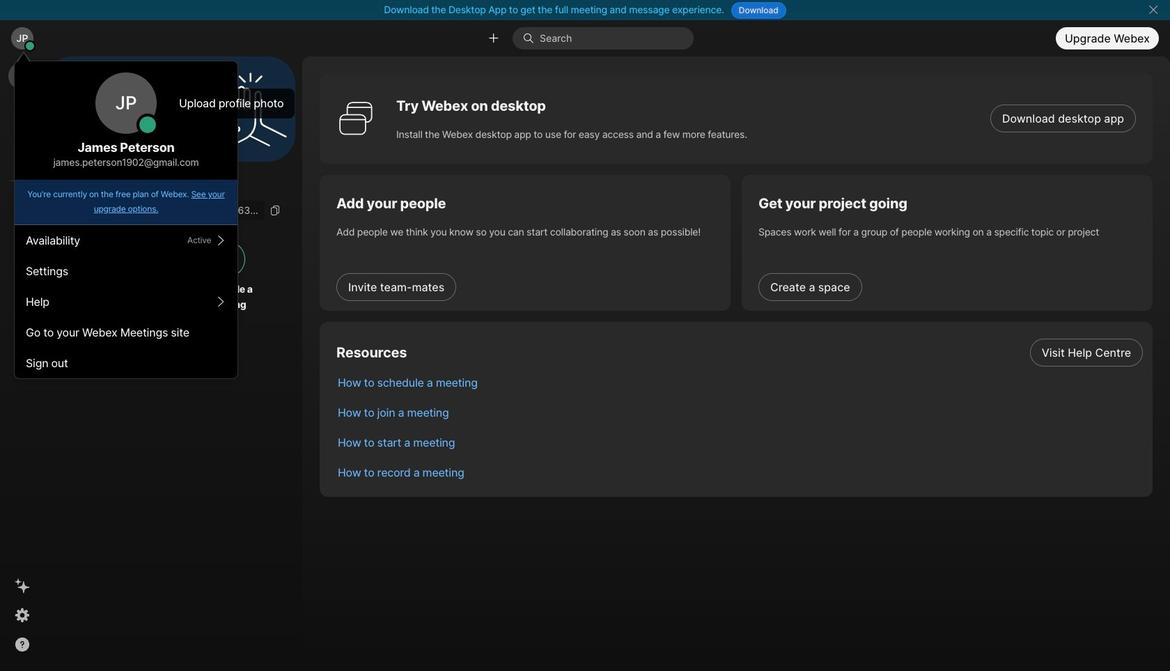 Task type: vqa. For each thing, say whether or not it's contained in the screenshot.
ALERT
no



Task type: locate. For each thing, give the bounding box(es) containing it.
profile settings menu menu bar
[[15, 225, 238, 378]]

arrow right_16 image inside the set status menu item
[[216, 235, 226, 246]]

3 list item from the top
[[327, 397, 1153, 427]]

1 list item from the top
[[327, 337, 1153, 367]]

2 list item from the top
[[327, 367, 1153, 397]]

navigation
[[0, 56, 45, 671]]

0 vertical spatial arrow right_16 image
[[216, 235, 226, 246]]

two hands high-fiving image
[[208, 67, 292, 151]]

list item
[[327, 337, 1153, 367], [327, 367, 1153, 397], [327, 397, 1153, 427], [327, 427, 1153, 457], [327, 457, 1153, 487]]

1 arrow right_16 image from the top
[[216, 235, 226, 246]]

webex tab list
[[8, 62, 36, 212]]

1 vertical spatial arrow right_16 image
[[216, 296, 226, 307]]

2 arrow right_16 image from the top
[[216, 296, 226, 307]]

arrow right_16 image
[[216, 235, 226, 246], [216, 296, 226, 307]]

None text field
[[56, 201, 265, 220]]



Task type: describe. For each thing, give the bounding box(es) containing it.
settings menu item
[[15, 256, 238, 286]]

sign out menu item
[[15, 348, 238, 378]]

5 list item from the top
[[327, 457, 1153, 487]]

4 list item from the top
[[327, 427, 1153, 457]]

set status menu item
[[15, 225, 238, 256]]

help menu item
[[15, 286, 238, 317]]

arrow right_16 image inside the help menu item
[[216, 296, 226, 307]]

go to your webex meetings site menu item
[[15, 317, 238, 348]]

cancel_16 image
[[1149, 4, 1160, 15]]



